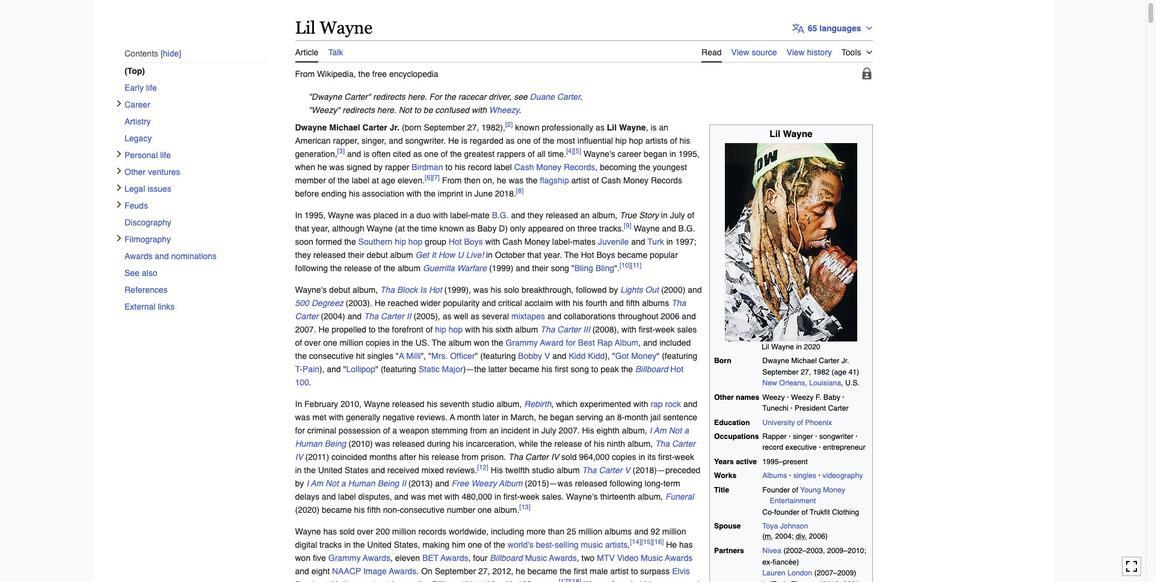 Task type: locate. For each thing, give the bounding box(es) containing it.
0 vertical spatial jr.
[[390, 123, 400, 132]]

his inside and was met with generally negative reviews. a month later in march, he began serving an 8-month jail sentence for criminal possession of a weapon stemming from an incident in july 2007. his eighth album,
[[582, 426, 595, 436]]

am
[[654, 426, 667, 436], [311, 479, 323, 489]]

human inside "i am not a human being"
[[295, 439, 322, 449]]

album
[[615, 338, 639, 348], [499, 479, 523, 489]]

founder
[[763, 486, 791, 495]]

became inside in october that year. the hot boys became popular following the release of the album
[[618, 250, 648, 260]]

sold up [12] his twelfth studio album tha carter v
[[562, 453, 577, 462]]

27, down the four
[[479, 567, 490, 577]]

the left flagship link
[[526, 176, 538, 185]]

0 horizontal spatial grammy
[[329, 554, 361, 563]]

legacy
[[124, 134, 152, 143]]

2018.
[[495, 189, 516, 198]]

records down youngest
[[651, 176, 683, 185]]

their for released
[[348, 250, 365, 260]]

in up album.
[[495, 492, 501, 502]]

0 vertical spatial reviews.
[[417, 413, 448, 422]]

1 horizontal spatial i
[[650, 426, 652, 436]]

0 horizontal spatial being
[[325, 439, 346, 449]]

with down breakthrough,
[[556, 298, 571, 308]]

cash
[[515, 162, 534, 172], [602, 176, 621, 185], [503, 237, 523, 247]]

only
[[510, 224, 526, 233]]

was inside wayne's debut album, tha block is hot (1999), was his solo breakthrough, followed by lights out (2000) and 500 degreez (2003). he reached wider popularity and critical acclaim with his fourth and fifth albums
[[474, 285, 489, 295]]

lil
[[295, 18, 316, 37], [607, 123, 617, 132], [770, 129, 781, 140], [762, 343, 770, 351]]

hop down well
[[449, 325, 463, 335]]

0 vertical spatial july
[[670, 210, 685, 220]]

0 vertical spatial 1995,
[[679, 149, 700, 159]]

his down the serving
[[582, 426, 595, 436]]

2 kidd from the left
[[588, 351, 605, 361]]

1 vertical spatial fifth
[[367, 505, 381, 515]]

release inside in october that year. the hot boys became popular following the release of the album
[[344, 263, 372, 273]]

500 degreez link
[[295, 298, 344, 308]]

language progressive image
[[793, 22, 805, 34]]

fifth down lights
[[627, 298, 640, 308]]

thirteenth
[[601, 492, 636, 502]]

first- up (2018)—preceded
[[659, 453, 675, 462]]

well
[[454, 312, 469, 321]]

time
[[421, 224, 437, 233]]

2007. down 500 on the bottom of the page
[[295, 325, 316, 335]]

1 vertical spatial copies
[[612, 453, 637, 462]]

note containing "dwayne carter" redirects here. for the racecar driver, see
[[295, 90, 873, 103]]

reviews.
[[417, 413, 448, 422], [447, 466, 478, 475]]

of inside the , becoming the youngest member of the label at age eleven.
[[329, 176, 336, 185]]

albums up the [14] link
[[605, 527, 632, 537]]

toya
[[763, 523, 779, 531]]

in inside in october that year. the hot boys became popular following the release of the album
[[486, 250, 493, 260]]

july inside in july of that year, although wayne (at the time known as baby d) only appeared on three tracks.
[[670, 210, 685, 220]]

forefront
[[392, 325, 424, 335]]

27, inside dwayne michael carter jr. (born september 27, 1982), [2] known professionally as lil wayne
[[468, 123, 479, 132]]

am up delays
[[311, 479, 323, 489]]

0 vertical spatial baby
[[478, 224, 497, 233]]

label-
[[451, 210, 471, 220], [553, 237, 573, 247]]

1 in from the top
[[295, 210, 302, 220]]

the
[[359, 69, 370, 79], [445, 92, 456, 102], [543, 136, 555, 145], [450, 149, 462, 159], [639, 162, 651, 172], [338, 176, 350, 185], [526, 176, 538, 185], [424, 189, 436, 198], [407, 224, 419, 233], [344, 237, 356, 247], [330, 263, 342, 273], [384, 263, 396, 273], [378, 325, 390, 335], [402, 338, 413, 348], [492, 338, 504, 348], [295, 351, 307, 361], [622, 365, 633, 374], [541, 439, 553, 449], [304, 466, 316, 475], [353, 540, 365, 550], [494, 540, 506, 550], [560, 567, 572, 577]]

his down disputes,
[[354, 505, 365, 515]]

1995, inside wayne's career began in 1995, when he was signed by rapper
[[679, 149, 700, 159]]

0 vertical spatial that
[[295, 224, 309, 233]]

million down propelled at the left bottom
[[340, 338, 364, 348]]

1 horizontal spatial month
[[625, 413, 649, 422]]

u.s.
[[846, 379, 860, 388]]

0 vertical spatial wayne's
[[584, 149, 616, 159]]

one up rappers
[[517, 136, 531, 145]]

i am not a human being
[[295, 426, 689, 449]]

1 horizontal spatial ii
[[407, 312, 411, 321]]

hip inside , is an american rapper, singer, and songwriter. he is regarded as one of the most influential hip hop artists of his generation,
[[616, 136, 627, 145]]

references link
[[124, 282, 265, 299]]

when
[[295, 162, 315, 172]]

the inside the (2008), with first-week sales of over one million copies in the us. the album won the
[[432, 338, 446, 348]]

consecutive up pain
[[309, 351, 354, 361]]

from inside and was met with generally negative reviews. a month later in march, he began serving an 8-month jail sentence for criminal possession of a weapon stemming from an incident in july 2007. his eighth album,
[[471, 426, 487, 436]]

over left 200 on the bottom left
[[357, 527, 374, 537]]

1 vertical spatial consecutive
[[400, 505, 445, 515]]

0 vertical spatial v
[[545, 351, 550, 361]]

here. up be
[[408, 92, 427, 102]]

1 horizontal spatial boys
[[597, 250, 616, 260]]

2 vertical spatial september
[[435, 567, 476, 577]]

with down well
[[465, 325, 480, 335]]

0 horizontal spatial i
[[307, 479, 309, 489]]

record down rapper
[[763, 444, 784, 452]]

0 horizontal spatial fifth
[[367, 505, 381, 515]]

1 vertical spatial that
[[528, 250, 542, 260]]

[7] link
[[433, 173, 440, 182]]

0 vertical spatial first-
[[639, 325, 656, 335]]

a inside and was met with generally negative reviews. a month later in march, he began serving an 8-month jail sentence for criminal possession of a weapon stemming from an incident in july 2007. his eighth album,
[[450, 413, 455, 422]]

0 horizontal spatial from
[[295, 69, 315, 79]]

0 horizontal spatial hop
[[409, 237, 423, 247]]

1 horizontal spatial united
[[367, 540, 392, 550]]

2 vertical spatial by
[[295, 479, 304, 489]]

the inside , is an american rapper, singer, and songwriter. he is regarded as one of the most influential hip hop artists of his generation,
[[543, 136, 555, 145]]

1 horizontal spatial b.g.
[[679, 224, 696, 233]]

4 x small image from the top
[[115, 201, 123, 209]]

1 horizontal spatial is
[[462, 136, 468, 145]]

0 horizontal spatial for
[[295, 426, 305, 436]]

block
[[397, 285, 418, 295]]

october
[[495, 250, 525, 260]]

am inside "i am not a human being"
[[654, 426, 667, 436]]

studio up (2015)—was
[[532, 466, 555, 475]]

with inside (2015)—was released following long-term delays and label disputes, and was met with 480,000 in first-week sales. wayne's thirteenth album,
[[445, 492, 460, 502]]

here. up singer,
[[377, 105, 397, 115]]

label up "[6] [7] from then on, he was the flagship"
[[494, 162, 512, 172]]

consecutive inside , and included the consecutive hit singles "
[[309, 351, 354, 361]]

major
[[442, 365, 463, 374]]

1 horizontal spatial began
[[644, 149, 668, 159]]

[9]
[[624, 222, 632, 230]]

view history
[[787, 47, 833, 57]]

label inside (2015)—was released following long-term delays and label disputes, and was met with 480,000 in first-week sales. wayne's thirteenth album,
[[338, 492, 356, 502]]

hop up get
[[409, 237, 423, 247]]

iii
[[583, 325, 590, 335]]

wayne's for career
[[584, 149, 616, 159]]

week up '[13]'
[[520, 492, 540, 502]]

2 vertical spatial 27,
[[479, 567, 490, 577]]

1 vertical spatial album
[[499, 479, 523, 489]]

entrepreneur
[[824, 444, 866, 452]]

to down video
[[631, 567, 638, 577]]

in inside (2015)—was released following long-term delays and label disputes, and was met with 480,000 in first-week sales. wayne's thirteenth album,
[[495, 492, 501, 502]]

is left often
[[364, 149, 370, 159]]

0 horizontal spatial over
[[305, 338, 321, 348]]

degreez
[[312, 298, 344, 308]]

[10]
[[620, 261, 631, 270]]

money inside artist of cash money records before ending his association with the imprint in june 2018.
[[624, 176, 649, 185]]

ii up forefront
[[407, 312, 411, 321]]

signed
[[347, 162, 372, 172]]

, and included the consecutive hit singles "
[[295, 338, 691, 361]]

0 horizontal spatial 1995,
[[305, 210, 326, 220]]

200
[[376, 527, 390, 537]]

x small image
[[115, 100, 123, 107], [115, 235, 123, 242]]

week inside (2015)—was released following long-term delays and label disputes, and was met with 480,000 in first-week sales. wayne's thirteenth album,
[[520, 492, 540, 502]]

began inside and was met with generally negative reviews. a month later in march, he began serving an 8-month jail sentence for criminal possession of a weapon stemming from an incident in july 2007. his eighth album,
[[551, 413, 574, 422]]

(2003).
[[346, 298, 373, 308]]

1 horizontal spatial over
[[357, 527, 374, 537]]

0 horizontal spatial artists
[[606, 540, 628, 550]]

x small image for filmography
[[115, 235, 123, 242]]

2 in from the top
[[295, 400, 302, 409]]

1 horizontal spatial singles
[[794, 472, 817, 481]]

[12]
[[478, 464, 489, 472]]

by up at
[[374, 162, 383, 172]]

1 horizontal spatial release
[[432, 453, 460, 462]]

2 note from the top
[[295, 103, 873, 117]]

note containing "weezy" redirects here. not to be confused with
[[295, 103, 873, 117]]

2007. down the serving
[[559, 426, 580, 436]]

michael inside dwayne michael carter jr. september 27, 1982 (age 41) new orleans, louisiana , u.s.
[[792, 357, 817, 366]]

1 vertical spatial july
[[542, 426, 557, 436]]

boys inside in october that year. the hot boys became popular following the release of the album
[[597, 250, 616, 260]]

0 horizontal spatial their
[[348, 250, 365, 260]]

label for eleven.
[[352, 176, 370, 185]]

0 vertical spatial song
[[551, 263, 570, 273]]

note
[[295, 90, 873, 103], [295, 103, 873, 117]]

1 view from the left
[[732, 47, 750, 57]]

1 vertical spatial 2007.
[[559, 426, 580, 436]]

1 horizontal spatial records
[[651, 176, 683, 185]]

billboard down got money link
[[636, 365, 669, 374]]

first- inside the (2008), with first-week sales of over one million copies in the us. the album won the
[[639, 325, 656, 335]]

album, inside wayne's debut album, tha block is hot (1999), was his solo breakthrough, followed by lights out (2000) and 500 degreez (2003). he reached wider popularity and critical acclaim with his fourth and fifth albums
[[353, 285, 378, 295]]

july up the 1997;
[[670, 210, 685, 220]]

0 vertical spatial hip
[[616, 136, 627, 145]]

1 vertical spatial over
[[357, 527, 374, 537]]

1 vertical spatial known
[[440, 224, 464, 233]]

to inside and collaborations throughout 2006 and 2007. he propelled to the forefront of
[[369, 325, 376, 335]]

wayne inside wayne and b.g. soon formed the
[[634, 224, 660, 233]]

eleven.
[[398, 176, 425, 185]]

artist inside artist of cash money records before ending his association with the imprint in june 2018.
[[572, 176, 590, 185]]

the down the got
[[622, 365, 633, 374]]

ending
[[322, 189, 347, 198]]

cited
[[393, 149, 411, 159]]

the down although
[[344, 237, 356, 247]]

rap
[[598, 338, 613, 348]]

talk
[[328, 47, 343, 57]]

jr. up (age 41)
[[842, 357, 850, 366]]

turk link
[[648, 237, 665, 247]]

[3] link
[[337, 147, 345, 155]]

2 x small image from the top
[[115, 168, 123, 175]]

is up youngest
[[651, 123, 657, 132]]

view left source
[[732, 47, 750, 57]]

awards and nominations
[[124, 252, 216, 261]]

billboard inside grammy awards , eleven bet awards , four billboard music awards , two mtv video music awards and eight naacp image awards . on september 27, 2012, he became the first male artist to surpass
[[490, 554, 523, 563]]

2 vertical spatial hip
[[435, 325, 447, 335]]

1 horizontal spatial has
[[680, 540, 693, 550]]

0 vertical spatial label
[[494, 162, 512, 172]]

legal
[[124, 184, 145, 194]]

1 vertical spatial grammy
[[329, 554, 361, 563]]

the inside in october that year. the hot boys became popular following the release of the album
[[565, 250, 579, 260]]

in up "while"
[[533, 426, 539, 436]]

album, inside (2015)—was released following long-term delays and label disputes, and was met with 480,000 in first-week sales. wayne's thirteenth album,
[[638, 492, 663, 502]]

(
[[763, 533, 765, 541]]

(1999)
[[489, 263, 514, 273]]

the inside "[6] [7] from then on, he was the flagship"
[[526, 176, 538, 185]]

not up (born
[[399, 105, 412, 115]]

2006)
[[809, 533, 828, 541]]

0 horizontal spatial b.g.
[[492, 210, 509, 220]]

1 horizontal spatial hop
[[449, 325, 463, 335]]

0 vertical spatial met
[[313, 413, 327, 422]]

0 vertical spatial their
[[348, 250, 365, 260]]

greatest
[[464, 149, 495, 159]]

long-
[[645, 479, 664, 489]]

dwayne michael carter jr. september 27, 1982 (age 41) new orleans, louisiana , u.s.
[[763, 357, 860, 388]]

one inside [3] and is often cited as one of the greatest rappers of all time. [4] [5]
[[425, 149, 439, 159]]

1 vertical spatial studio
[[532, 466, 555, 475]]

sold inside "sold 964,000 copies in its first-week in the united states and received mixed reviews."
[[562, 453, 577, 462]]

0 horizontal spatial his
[[491, 466, 503, 475]]

1995, up youngest
[[679, 149, 700, 159]]

september inside dwayne michael carter jr. (born september 27, 1982), [2] known professionally as lil wayne
[[424, 123, 465, 132]]

grammy for awards
[[329, 554, 361, 563]]

becoming
[[600, 162, 637, 172]]

2 view from the left
[[787, 47, 805, 57]]

the
[[565, 250, 579, 260], [432, 338, 446, 348]]

x small image for personal
[[115, 151, 123, 158]]

michael inside dwayne michael carter jr. (born september 27, 1982), [2] known professionally as lil wayne
[[329, 123, 360, 132]]

has for wayne
[[324, 527, 337, 537]]

records down [5] link
[[564, 162, 596, 172]]

won up officer
[[474, 338, 490, 348]]

album
[[390, 250, 413, 260], [398, 263, 421, 273], [516, 325, 538, 335], [449, 338, 472, 348], [557, 466, 580, 475]]

human
[[295, 439, 322, 449], [348, 479, 375, 489]]

0 horizontal spatial billboard
[[490, 554, 523, 563]]

feuds
[[124, 201, 148, 211]]

was inside (2015)—was released following long-term delays and label disputes, and was met with 480,000 in first-week sales. wayne's thirteenth album,
[[411, 492, 426, 502]]

the inside , and included the consecutive hit singles "
[[295, 351, 307, 361]]

1 bling from the left
[[575, 263, 594, 273]]

to
[[414, 105, 421, 115], [446, 162, 453, 172], [369, 325, 376, 335], [592, 365, 599, 374], [631, 567, 638, 577]]

carter up grammy award for best rap album link at the bottom of page
[[558, 325, 581, 335]]

was down the february
[[295, 413, 310, 422]]

weezy up tunechi
[[763, 393, 785, 402]]

not inside "dwayne carter" redirects here. for the racecar driver, see duane carter . "weezy" redirects here. not to be confused with wheezy .
[[399, 105, 412, 115]]

their for and
[[533, 263, 549, 273]]

0 horizontal spatial that
[[295, 224, 309, 233]]

with down free
[[445, 492, 460, 502]]

career link
[[124, 97, 265, 113]]

month
[[457, 413, 481, 422], [625, 413, 649, 422]]

wheezy link
[[489, 105, 520, 115]]

1 horizontal spatial their
[[533, 263, 549, 273]]

27, up regarded
[[468, 123, 479, 132]]

cash inside artist of cash money records before ending his association with the imprint in june 2018.
[[602, 176, 621, 185]]

jr. inside dwayne michael carter jr. (born september 27, 1982), [2] known professionally as lil wayne
[[390, 123, 400, 132]]

1 vertical spatial his
[[491, 466, 503, 475]]

following down soon
[[295, 263, 328, 273]]

a down sentence
[[685, 426, 689, 436]]

free
[[373, 69, 387, 79]]

tha up 'award'
[[541, 325, 555, 335]]

0 vertical spatial week
[[656, 325, 675, 335]]

0 horizontal spatial kidd
[[569, 351, 586, 361]]

and inside [3] and is often cited as one of the greatest rappers of all time. [4] [5]
[[347, 149, 361, 159]]

studio up later
[[472, 400, 495, 409]]

how
[[439, 250, 456, 260]]

first inside a milli ", " mrs. officer " (featuring bobby v and kidd kidd ), " got money " (featuring t-pain ), and " lollipop " (featuring static major )—the latter became his first song to peak the
[[555, 365, 569, 374]]

grammy
[[506, 338, 538, 348], [329, 554, 361, 563]]

1 horizontal spatial michael
[[792, 357, 817, 366]]

iv inside tha carter iv
[[295, 453, 303, 462]]

0 horizontal spatial known
[[440, 224, 464, 233]]

known right [2] 'link'
[[515, 123, 540, 132]]

copies inside the (2008), with first-week sales of over one million copies in the us. the album won the
[[366, 338, 390, 348]]

0 horizontal spatial by
[[295, 479, 304, 489]]

duo
[[417, 210, 431, 220]]

from inside "[6] [7] from then on, he was the flagship"
[[442, 176, 462, 185]]

debut down southern
[[367, 250, 388, 260]]

singles right hit
[[367, 351, 394, 361]]

[7]
[[433, 173, 440, 182]]

1 horizontal spatial artists
[[646, 136, 668, 145]]

founder
[[775, 509, 800, 517]]

0 horizontal spatial song
[[551, 263, 570, 273]]

2 horizontal spatial first-
[[659, 453, 675, 462]]

1 vertical spatial wayne's
[[295, 285, 327, 295]]

1 vertical spatial their
[[533, 263, 549, 273]]

0 horizontal spatial copies
[[366, 338, 390, 348]]

mrs. officer link
[[432, 351, 475, 361]]

consecutive inside funeral (2020) became his fifth non-consecutive number one album. [13]
[[400, 505, 445, 515]]

delays
[[295, 492, 320, 502]]

artist of cash money records before ending his association with the imprint in june 2018.
[[295, 176, 683, 198]]

1 horizontal spatial grammy
[[506, 338, 538, 348]]

guerrilla warfare link
[[423, 263, 487, 273]]

propelled
[[332, 325, 367, 335]]

source
[[752, 47, 778, 57]]

as up hip hop link
[[443, 312, 452, 321]]

in up youngest
[[670, 149, 677, 159]]

and up cited
[[389, 136, 403, 145]]

for inside and was met with generally negative reviews. a month later in march, he began serving an 8-month jail sentence for criminal possession of a weapon stemming from an incident in july 2007. his eighth album,
[[295, 426, 305, 436]]

0 horizontal spatial 2007.
[[295, 325, 316, 335]]

the left free
[[359, 69, 370, 79]]

and up sentence
[[684, 400, 698, 409]]

wayne's inside wayne's debut album, tha block is hot (1999), was his solo breakthrough, followed by lights out (2000) and 500 degreez (2003). he reached wider popularity and critical acclaim with his fourth and fifth albums
[[295, 285, 327, 295]]

x small image left filmography
[[115, 235, 123, 242]]

he right [16]
[[667, 540, 677, 550]]

[14] link
[[630, 538, 642, 547]]

in inside artist of cash money records before ending his association with the imprint in june 2018.
[[466, 189, 472, 198]]

0 horizontal spatial baby
[[478, 224, 497, 233]]

that inside in july of that year, although wayne (at the time known as baby d) only appeared on three tracks.
[[295, 224, 309, 233]]

label for was
[[338, 492, 356, 502]]

music up surpass on the right of page
[[641, 554, 663, 563]]

from down later
[[471, 426, 487, 436]]

a inside "i am not a human being"
[[685, 426, 689, 436]]

his inside artist of cash money records before ending his association with the imprint in june 2018.
[[349, 189, 360, 198]]

records
[[564, 162, 596, 172], [651, 176, 683, 185]]

the inside wayne and b.g. soon formed the
[[344, 237, 356, 247]]

by inside (2018)—preceded by
[[295, 479, 304, 489]]

was up 'tha carter' "link"
[[474, 285, 489, 295]]

release up 964,000 at right
[[555, 439, 582, 449]]

song down year.
[[551, 263, 570, 273]]

the inside artist of cash money records before ending his association with the imprint in june 2018.
[[424, 189, 436, 198]]

was inside and was met with generally negative reviews. a month later in march, he began serving an 8-month jail sentence for criminal possession of a weapon stemming from an incident in july 2007. his eighth album,
[[295, 413, 310, 422]]

has for he
[[680, 540, 693, 550]]

(2004)
[[321, 312, 345, 321]]

an up incarceration,
[[490, 426, 499, 436]]

michael for september
[[792, 357, 817, 366]]

read
[[702, 47, 722, 57]]

of inside and collaborations throughout 2006 and 2007. he propelled to the forefront of
[[426, 325, 433, 335]]

, inside , and included the consecutive hit singles "
[[639, 338, 641, 348]]

1 horizontal spatial weezy
[[763, 393, 785, 402]]

not for i am not a human being
[[669, 426, 682, 436]]

0 vertical spatial known
[[515, 123, 540, 132]]

0 horizontal spatial the
[[432, 338, 446, 348]]

v up thirteenth
[[625, 466, 631, 475]]

hot down mates
[[581, 250, 595, 260]]

his right ending
[[349, 189, 360, 198]]

debut inside the 'in 1997; they released their debut album'
[[367, 250, 388, 260]]

the up t-
[[295, 351, 307, 361]]

baby down mate
[[478, 224, 497, 233]]

(born
[[402, 123, 422, 132]]

and up got money link
[[644, 338, 658, 348]]

tha inside tha carter iv
[[656, 439, 670, 449]]

x small image
[[115, 151, 123, 158], [115, 168, 123, 175], [115, 184, 123, 192], [115, 201, 123, 209]]

wayne inside dwayne michael carter jr. (born september 27, 1982), [2] known professionally as lil wayne
[[620, 123, 646, 132]]

released up negative
[[392, 400, 425, 409]]

tha carter v link
[[582, 466, 631, 475]]

1 x small image from the top
[[115, 100, 123, 107]]

songwriter
[[820, 433, 854, 441]]

a down the seventh at left bottom
[[450, 413, 455, 422]]

1 horizontal spatial for
[[566, 338, 576, 348]]

human up (2011)
[[295, 439, 322, 449]]

reviews. up the stemming
[[417, 413, 448, 422]]

a inside a milli ", " mrs. officer " (featuring bobby v and kidd kidd ), " got money " (featuring t-pain ), and " lollipop " (featuring static major )—the latter became his first song to peak the
[[399, 351, 404, 361]]

1 x small image from the top
[[115, 151, 123, 158]]

, inside the , becoming the youngest member of the label at age eleven.
[[596, 162, 598, 172]]

his inside [12] his twelfth studio album tha carter v
[[491, 466, 503, 475]]

1 vertical spatial first
[[574, 567, 588, 577]]

(2020)
[[295, 505, 320, 515]]

. inside world's best-selling music artists . [14] [15] [16]
[[628, 540, 630, 550]]

album up officer
[[449, 338, 472, 348]]

number
[[447, 505, 476, 515]]

[12] link
[[478, 464, 489, 472]]

0 vertical spatial is
[[651, 123, 657, 132]]

june
[[475, 189, 493, 198]]

0 horizontal spatial met
[[313, 413, 327, 422]]

0 horizontal spatial began
[[551, 413, 574, 422]]

ventures
[[148, 168, 180, 177]]

being for i am not a human being
[[325, 439, 346, 449]]

week up (2018)—preceded
[[675, 453, 695, 462]]

began down which
[[551, 413, 574, 422]]

2 vertical spatial not
[[326, 479, 339, 489]]

1 vertical spatial reviews.
[[447, 466, 478, 475]]

view
[[732, 47, 750, 57], [787, 47, 805, 57]]

2 x small image from the top
[[115, 235, 123, 242]]

dwayne for (born
[[295, 123, 327, 132]]

artists up mtv
[[606, 540, 628, 550]]

not inside "i am not a human being"
[[669, 426, 682, 436]]

)—the
[[463, 365, 486, 374]]

0 horizontal spatial first-
[[504, 492, 520, 502]]

carter down sentence
[[672, 439, 696, 449]]

elvis presley link
[[295, 567, 690, 583]]

as down songwriter.
[[413, 149, 422, 159]]

3 x small image from the top
[[115, 184, 123, 192]]

album inside in october that year. the hot boys became popular following the release of the album
[[398, 263, 421, 273]]

1 iv from the left
[[295, 453, 303, 462]]

1 horizontal spatial bling
[[596, 263, 615, 273]]

sixth
[[496, 325, 513, 335]]

album down twelfth at the bottom of page
[[499, 479, 523, 489]]

0 horizontal spatial first
[[555, 365, 569, 374]]

carter right duane
[[557, 92, 581, 102]]

jr.
[[390, 123, 400, 132], [842, 357, 850, 366]]

1 horizontal spatial 1995,
[[679, 149, 700, 159]]

wayne and b.g. soon formed the
[[295, 224, 696, 247]]

2 horizontal spatial weezy
[[792, 393, 814, 402]]

cash up october
[[503, 237, 523, 247]]

1 kidd from the left
[[569, 351, 586, 361]]

1 vertical spatial cash
[[602, 176, 621, 185]]

album, inside and was met with generally negative reviews. a month later in march, he began serving an 8-month jail sentence for criminal possession of a weapon stemming from an incident in july 2007. his eighth album,
[[622, 426, 648, 436]]

hot inside in october that year. the hot boys became popular following the release of the album
[[581, 250, 595, 260]]

0 vertical spatial dwayne
[[295, 123, 327, 132]]

view left history
[[787, 47, 805, 57]]

1 note from the top
[[295, 90, 873, 103]]

generally
[[346, 413, 381, 422]]

money inside a milli ", " mrs. officer " (featuring bobby v and kidd kidd ), " got money " (featuring t-pain ), and " lollipop " (featuring static major )—the latter became his first song to peak the
[[632, 351, 657, 361]]

0 vertical spatial michael
[[329, 123, 360, 132]]

cash down rappers
[[515, 162, 534, 172]]

not down (2011)
[[326, 479, 339, 489]]

bling up followed
[[575, 263, 594, 273]]

life for early life
[[146, 83, 157, 93]]

0 vertical spatial albums
[[642, 298, 670, 308]]



Task type: describe. For each thing, give the bounding box(es) containing it.
music
[[581, 540, 603, 550]]

his up mixed
[[419, 453, 430, 462]]

to inside "dwayne carter" redirects here. for the racecar driver, see duane carter . "weezy" redirects here. not to be confused with wheezy .
[[414, 105, 421, 115]]

and down mixed
[[435, 479, 449, 489]]

his inside a milli ", " mrs. officer " (featuring bobby v and kidd kidd ), " got money " (featuring t-pain ), and " lollipop " (featuring static major )—the latter became his first song to peak the
[[542, 365, 553, 374]]

carter up phoenix
[[829, 405, 849, 413]]

and up tha carter iii link
[[548, 312, 562, 321]]

1 vertical spatial from
[[462, 453, 479, 462]]

hot up u
[[449, 237, 462, 247]]

in left 2020
[[797, 343, 802, 351]]

the inside a milli ", " mrs. officer " (featuring bobby v and kidd kidd ), " got money " (featuring t-pain ), and " lollipop " (featuring static major )—the latter became his first song to peak the
[[622, 365, 633, 374]]

0 vertical spatial record
[[468, 162, 492, 172]]

carter inside "dwayne carter" redirects here. for the racecar driver, see duane carter . "weezy" redirects here. not to be confused with wheezy .
[[557, 92, 581, 102]]

his left the seventh at left bottom
[[427, 400, 438, 409]]

2 horizontal spatial (featuring
[[662, 351, 698, 361]]

awards up see also
[[124, 252, 152, 261]]

[3]
[[337, 147, 345, 155]]

in up delays
[[295, 466, 302, 475]]

1 vertical spatial singles
[[794, 472, 817, 481]]

the down including
[[494, 540, 506, 550]]

albums inside wayne's debut album, tha block is hot (1999), was his solo breakthrough, followed by lights out (2000) and 500 degreez (2003). he reached wider popularity and critical acclaim with his fourth and fifth albums
[[642, 298, 670, 308]]

his inside , is an american rapper, singer, and songwriter. he is regarded as one of the most influential hip hop artists of his generation,
[[680, 136, 691, 145]]

in 1995, wayne was placed in a duo with label-mate b.g. and they released an album, true story
[[295, 210, 659, 220]]

the right "while"
[[541, 439, 553, 449]]

wider
[[421, 298, 441, 308]]

was up months
[[375, 439, 390, 449]]

am for i am not a human being ii (2013) and free weezy album
[[311, 479, 323, 489]]

am for i am not a human being
[[654, 426, 667, 436]]

and down (2003).
[[348, 312, 362, 321]]

2006
[[661, 312, 680, 321]]

over inside the (2008), with first-week sales of over one million copies in the us. the album won the
[[305, 338, 321, 348]]

his down [3] and is often cited as one of the greatest rappers of all time. [4] [5]
[[455, 162, 466, 172]]

sold inside wayne has sold over 200 million records worldwide, including more than 25 million albums and 92 million digital tracks in the united states, making him one of the
[[339, 527, 355, 537]]

reviews. inside and was met with generally negative reviews. a month later in march, he began serving an 8-month jail sentence for criminal possession of a weapon stemming from an incident in july 2007. his eighth album,
[[417, 413, 448, 422]]

0 horizontal spatial (featuring
[[381, 365, 416, 374]]

reached
[[388, 298, 419, 308]]

lauren london (2007–2009)
[[763, 570, 857, 578]]

southern hip hop link
[[359, 237, 423, 247]]

presley
[[295, 580, 323, 583]]

with down d)
[[486, 237, 501, 247]]

2 month from the left
[[625, 413, 649, 422]]

in right later
[[502, 413, 508, 422]]

1 vertical spatial ii
[[402, 479, 406, 489]]

dwayne for september
[[763, 357, 790, 366]]

tha inside [12] his twelfth studio album tha carter v
[[582, 466, 597, 475]]

1 month from the left
[[457, 413, 481, 422]]

as right well
[[471, 312, 480, 321]]

and right delays
[[322, 492, 336, 502]]

and right (2000)
[[688, 285, 702, 295]]

awards up elvis on the bottom of the page
[[665, 554, 693, 563]]

united inside wayne has sold over 200 million records worldwide, including more than 25 million albums and 92 million digital tracks in the united states, making him one of the
[[367, 540, 392, 550]]

1 vertical spatial 1995,
[[305, 210, 326, 220]]

week inside the (2008), with first-week sales of over one million copies in the us. the album won the
[[656, 325, 675, 335]]

0 vertical spatial cash
[[515, 162, 534, 172]]

ex-
[[763, 559, 773, 567]]

and inside , is an american rapper, singer, and songwriter. he is regarded as one of the most influential hip hop artists of his generation,
[[389, 136, 403, 145]]

the inside grammy awards , eleven bet awards , four billboard music awards , two mtv video music awards and eight naacp image awards . on september 27, 2012, he became the first male artist to surpass
[[560, 567, 572, 577]]

his up 964,000 at right
[[594, 439, 605, 449]]

with inside the (2008), with first-week sales of over one million copies in the us. the album won the
[[622, 325, 637, 335]]

carter inside dwayne michael carter jr. september 27, 1982 (age 41) new orleans, louisiana , u.s.
[[819, 357, 840, 366]]

with left rap
[[634, 400, 649, 409]]

its
[[648, 453, 656, 462]]

v inside [12] his twelfth studio album tha carter v
[[625, 466, 631, 475]]

artists inside world's best-selling music artists . [14] [15] [16]
[[606, 540, 628, 550]]

fullscreen image
[[1126, 561, 1138, 573]]

as inside in july of that year, although wayne (at the time known as baby d) only appeared on three tracks.
[[466, 224, 475, 233]]

wayne inside wayne has sold over 200 million records worldwide, including more than 25 million albums and 92 million digital tracks in the united states, making him one of the
[[295, 527, 321, 537]]

div.
[[796, 533, 807, 541]]

after
[[400, 453, 416, 462]]

0 horizontal spatial boys
[[464, 237, 483, 247]]

1 horizontal spatial hip
[[435, 325, 447, 335]]

johnson
[[781, 523, 809, 531]]

time.
[[548, 149, 567, 159]]

jr. for september
[[390, 123, 400, 132]]

and right pain
[[327, 365, 341, 374]]

awards down him
[[441, 554, 469, 563]]

new orleans, louisiana link
[[763, 379, 842, 388]]

his down the stemming
[[453, 439, 464, 449]]

placed
[[374, 210, 399, 220]]

2 vertical spatial release
[[432, 453, 460, 462]]

the down southern hip hop link
[[384, 263, 396, 273]]

[16] link
[[653, 538, 664, 547]]

the down sixth
[[492, 338, 504, 348]]

a down states
[[341, 479, 346, 489]]

juvenile
[[598, 237, 629, 247]]

[2] link
[[506, 120, 513, 129]]

in for in 1995, wayne was placed in a duo with label-mate b.g. and they released an album, true story
[[295, 210, 302, 220]]

1 vertical spatial hip
[[395, 237, 406, 247]]

feuds link
[[124, 198, 265, 215]]

he inside , is an american rapper, singer, and songwriter. he is regarded as one of the most influential hip hop artists of his generation,
[[449, 136, 459, 145]]

1 vertical spatial lil wayne
[[770, 129, 813, 140]]

the down career
[[639, 162, 651, 172]]

clothing
[[833, 509, 860, 517]]

[13]
[[520, 503, 531, 512]]

carter inside [12] his twelfth studio album tha carter v
[[599, 466, 623, 475]]

baby inside in july of that year, although wayne (at the time known as baby d) only appeared on three tracks.
[[478, 224, 497, 233]]

carter down reached
[[381, 312, 404, 321]]

money inside young money entertainment
[[824, 486, 846, 495]]

" inside guerrilla warfare (1999) and their song " bling bling ". [10] [11]
[[572, 263, 575, 273]]

0 vertical spatial records
[[564, 162, 596, 172]]

world's best-selling music artists . [14] [15] [16]
[[508, 538, 664, 550]]

weapon
[[400, 426, 429, 436]]

released up after
[[393, 439, 425, 449]]

over inside wayne has sold over 200 million records worldwide, including more than 25 million albums and 92 million digital tracks in the united states, making him one of the
[[357, 527, 374, 537]]

and inside , and included the consecutive hit singles "
[[644, 338, 658, 348]]

0 vertical spatial album
[[615, 338, 639, 348]]

birdman link
[[412, 162, 443, 172]]

as inside dwayne michael carter jr. (born september 27, 1982), [2] known professionally as lil wayne
[[596, 123, 605, 132]]

be
[[424, 105, 433, 115]]

an inside , is an american rapper, singer, and songwriter. he is regarded as one of the most influential hip hop artists of his generation,
[[659, 123, 669, 132]]

1 vertical spatial redirects
[[343, 105, 375, 115]]

the inside in july of that year, although wayne (at the time known as baby d) only appeared on three tracks.
[[407, 224, 419, 233]]

human for i am not a human being ii (2013) and free weezy album
[[348, 479, 375, 489]]

was up although
[[356, 210, 371, 220]]

album, up march,
[[497, 400, 522, 409]]

and up only at left top
[[511, 210, 526, 220]]

nominations
[[171, 252, 216, 261]]

2 horizontal spatial is
[[651, 123, 657, 132]]

million right 92
[[663, 527, 687, 537]]

view for view source
[[732, 47, 750, 57]]

album, up tracks.
[[593, 210, 618, 220]]

money up flagship link
[[537, 162, 562, 172]]

1 vertical spatial here.
[[377, 105, 397, 115]]

and up non-
[[395, 492, 409, 502]]

and down 'award'
[[553, 351, 567, 361]]

carter inside tha carter iv
[[672, 439, 696, 449]]

rapper,
[[333, 136, 359, 145]]

reviews. inside "sold 964,000 copies in its first-week in the united states and received mixed reviews."
[[447, 466, 478, 475]]

0 vertical spatial billboard
[[636, 365, 669, 374]]

they inside the 'in 1997; they released their debut album'
[[295, 250, 311, 260]]

awards down eleven
[[389, 567, 417, 577]]

contents
[[124, 49, 158, 59]]

the down forefront
[[402, 338, 413, 348]]

v inside a milli ", " mrs. officer " (featuring bobby v and kidd kidd ), " got money " (featuring t-pain ), and " lollipop " (featuring static major )—the latter became his first song to peak the
[[545, 351, 550, 361]]

flagship link
[[540, 176, 569, 185]]

(2002–2003, 2009–2010; ex-fiancée)
[[763, 547, 867, 567]]

album down the mixtapes
[[516, 325, 538, 335]]

tha carter iv
[[295, 439, 696, 462]]

five
[[313, 554, 326, 563]]

to down [3] and is often cited as one of the greatest rappers of all time. [4] [5]
[[446, 162, 453, 172]]

lollipop
[[346, 365, 376, 374]]

the down formed
[[330, 263, 342, 273]]

get it how u live!
[[416, 250, 484, 260]]

stemming
[[432, 426, 468, 436]]

on
[[566, 224, 576, 233]]

records inside artist of cash money records before ending his association with the imprint in june 2018.
[[651, 176, 683, 185]]

0 horizontal spatial lil wayne
[[295, 18, 373, 37]]

. down see
[[520, 105, 522, 115]]

1982),
[[482, 123, 506, 132]]

. down pain
[[309, 378, 312, 387]]

page semi-protected image
[[861, 67, 873, 79]]

2 bling from the left
[[596, 263, 615, 273]]

i for i am not a human being ii (2013) and free weezy album
[[307, 479, 309, 489]]

mixed
[[422, 466, 444, 475]]

hot inside wayne's debut album, tha block is hot (1999), was his solo breakthrough, followed by lights out (2000) and 500 degreez (2003). he reached wider popularity and critical acclaim with his fourth and fifth albums
[[429, 285, 442, 295]]

b.g. inside wayne and b.g. soon formed the
[[679, 224, 696, 233]]

human for i am not a human being
[[295, 439, 322, 449]]

weezy for weezy
[[763, 393, 785, 402]]

(age 41)
[[832, 368, 860, 377]]

one inside the (2008), with first-week sales of over one million copies in the us. the album won the
[[323, 338, 337, 348]]

following inside (2015)—was released following long-term delays and label disputes, and was met with 480,000 in first-week sales. wayne's thirteenth album,
[[610, 479, 643, 489]]

wayne's for debut
[[295, 285, 327, 295]]

2 horizontal spatial release
[[555, 439, 582, 449]]

label- for mates
[[553, 237, 573, 247]]

27, inside dwayne michael carter jr. september 27, 1982 (age 41) new orleans, louisiana , u.s.
[[801, 368, 812, 377]]

jr. for 27,
[[842, 357, 850, 366]]

september inside dwayne michael carter jr. september 27, 1982 (age 41) new orleans, louisiana , u.s.
[[763, 368, 799, 377]]

2 music from the left
[[641, 554, 663, 563]]

0 vertical spatial ),
[[605, 351, 610, 361]]

the inside "dwayne carter" redirects here. for the racecar driver, see duane carter . "weezy" redirects here. not to be confused with wheezy .
[[445, 92, 456, 102]]

bet
[[423, 554, 439, 563]]

to inside a milli ", " mrs. officer " (featuring bobby v and kidd kidd ), " got money " (featuring t-pain ), and " lollipop " (featuring static major )—the latter became his first song to peak the
[[592, 365, 599, 374]]

. inside grammy awards , eleven bet awards , four billboard music awards , two mtv video music awards and eight naacp image awards . on september 27, 2012, he became the first male artist to surpass
[[417, 567, 419, 577]]

a inside and was met with generally negative reviews. a month later in march, he began serving an 8-month jail sentence for criminal possession of a weapon stemming from an incident in july 2007. his eighth album,
[[393, 426, 397, 436]]

tha down (2003).
[[364, 312, 379, 321]]

0 vertical spatial redirects
[[373, 92, 406, 102]]

the up grammy awards link
[[353, 540, 365, 550]]

met inside and was met with generally negative reviews. a month later in march, he began serving an 8-month jail sentence for criminal possession of a weapon stemming from an incident in july 2007. his eighth album,
[[313, 413, 327, 422]]

him
[[452, 540, 466, 550]]

he inside grammy awards , eleven bet awards , four billboard music awards , two mtv video music awards and eight naacp image awards . on september 27, 2012, he became the first male artist to surpass
[[516, 567, 526, 577]]

tha up twelfth at the bottom of page
[[509, 453, 523, 462]]

article
[[295, 47, 319, 57]]

view for view history
[[787, 47, 805, 57]]

[5]
[[574, 147, 582, 155]]

an up three
[[581, 210, 590, 220]]

non-
[[383, 505, 400, 515]]

x small image for legal
[[115, 184, 123, 192]]

peak
[[601, 365, 619, 374]]

university
[[763, 419, 795, 427]]

carter inside tha carter
[[295, 312, 319, 321]]

criminal
[[307, 426, 337, 436]]

album.
[[494, 505, 520, 515]]

his left solo
[[491, 285, 502, 295]]

funeral link
[[666, 492, 694, 502]]

and inside and was met with generally negative reviews. a month later in march, he began serving an 8-month jail sentence for criminal possession of a weapon stemming from an incident in july 2007. his eighth album,
[[684, 400, 698, 409]]

artistry
[[124, 117, 151, 127]]

awards up 'image'
[[363, 554, 391, 563]]

best-
[[536, 540, 555, 550]]

and down lights
[[610, 298, 624, 308]]

of inside in july of that year, although wayne (at the time known as baby d) only appeared on three tracks.
[[688, 210, 695, 220]]

0 vertical spatial studio
[[472, 400, 495, 409]]

2 iv from the left
[[551, 453, 559, 462]]

appeared
[[528, 224, 564, 233]]

i am not a human being link
[[295, 426, 689, 449]]

and inside guerrilla warfare (1999) and their song " bling bling ". [10] [11]
[[516, 263, 530, 273]]

0 vertical spatial they
[[528, 210, 544, 220]]

and inside wayne has sold over 200 million records worldwide, including more than 25 million albums and 92 million digital tracks in the united states, making him one of the
[[635, 527, 649, 537]]

[14]
[[630, 538, 642, 547]]

and up "sales"
[[682, 312, 696, 321]]

july inside and was met with generally negative reviews. a month later in march, he began serving an 8-month jail sentence for criminal possession of a weapon stemming from an incident in july 2007. his eighth album,
[[542, 426, 557, 436]]

carter down "while"
[[526, 453, 549, 462]]

tha carter
[[295, 298, 686, 321]]

0 vertical spatial here.
[[408, 92, 427, 102]]

with right the duo
[[433, 210, 448, 220]]

i for i am not a human being
[[650, 426, 652, 436]]

released up on
[[546, 210, 578, 220]]

fifth inside wayne's debut album, tha block is hot (1999), was his solo breakthrough, followed by lights out (2000) and 500 degreez (2003). he reached wider popularity and critical acclaim with his fourth and fifth albums
[[627, 298, 640, 308]]

being for i am not a human being ii (2013) and free weezy album
[[378, 479, 399, 489]]

[6]
[[425, 173, 433, 182]]

songwriter.
[[405, 136, 446, 145]]

life for personal life
[[160, 151, 171, 160]]

1 vertical spatial ),
[[320, 365, 325, 374]]

known inside in july of that year, although wayne (at the time known as baby d) only appeared on three tracks.
[[440, 224, 464, 233]]

tunechi
[[763, 405, 789, 413]]

awards down "selling"
[[549, 554, 577, 563]]

in inside the 'in 1997; they released their debut album'
[[667, 237, 673, 247]]

career
[[618, 149, 642, 159]]

(2000)
[[662, 285, 686, 295]]

x small image for career
[[115, 100, 123, 107]]

2 vertical spatial cash
[[503, 237, 523, 247]]

lil wayne element
[[295, 62, 873, 583]]

money down appeared
[[525, 237, 550, 247]]

a left the duo
[[410, 210, 414, 220]]

wayne inside in july of that year, although wayne (at the time known as baby d) only appeared on three tracks.
[[367, 224, 393, 233]]

and left turk 'link'
[[632, 237, 646, 247]]

by inside wayne's debut album, tha block is hot (1999), was his solo breakthrough, followed by lights out (2000) and 500 degreez (2003). he reached wider popularity and critical acclaim with his fourth and fifth albums
[[610, 285, 618, 295]]

dwayne michael carter jr. (born september 27, 1982), [2] known professionally as lil wayne
[[295, 120, 646, 132]]

record inside songwriter record executive
[[763, 444, 784, 452]]

his down several
[[483, 325, 494, 335]]

and up also
[[155, 252, 169, 261]]

making
[[423, 540, 450, 550]]

, inside , is an american rapper, singer, and songwriter. he is regarded as one of the most influential hip hop artists of his generation,
[[646, 123, 649, 132]]

million up world's best-selling music artists . [14] [15] [16]
[[579, 527, 603, 537]]

career
[[124, 100, 150, 110]]

worldwide,
[[449, 527, 489, 537]]

and inside grammy awards , eleven bet awards , four billboard music awards , two mtv video music awards and eight naacp image awards . on september 27, 2012, he became the first male artist to surpass
[[295, 567, 309, 577]]

naacp
[[332, 567, 361, 577]]

, is an american rapper, singer, and songwriter. he is regarded as one of the most influential hip hop artists of his generation,
[[295, 123, 691, 159]]

as inside , is an american rapper, singer, and songwriter. he is regarded as one of the most influential hip hop artists of his generation,
[[506, 136, 515, 145]]

he inside and was met with generally negative reviews. a month later in march, he began serving an 8-month jail sentence for criminal possession of a weapon stemming from an incident in july 2007. his eighth album,
[[539, 413, 548, 422]]

his inside funeral (2020) became his fifth non-consecutive number one album. [13]
[[354, 505, 365, 515]]

grammy for award
[[506, 338, 538, 348]]

later
[[483, 413, 500, 422]]

lauren london link
[[763, 570, 813, 578]]

(top) link
[[124, 63, 274, 80]]

albums link
[[763, 472, 788, 481]]

. up professionally
[[581, 92, 583, 102]]

and up several
[[482, 298, 496, 308]]

entertainment
[[770, 497, 817, 506]]

videography link
[[823, 472, 864, 481]]

label- for mate
[[451, 210, 471, 220]]

static
[[419, 365, 440, 374]]

the up ending
[[338, 176, 350, 185]]

0 horizontal spatial weezy
[[471, 479, 497, 489]]

million up states,
[[392, 527, 416, 537]]

hide
[[163, 49, 179, 59]]

0 vertical spatial from
[[295, 69, 315, 79]]

1 vertical spatial hop
[[409, 237, 423, 247]]

1 horizontal spatial (featuring
[[481, 351, 516, 361]]

by inside wayne's career began in 1995, when he was signed by rapper
[[374, 162, 383, 172]]

began inside wayne's career began in 1995, when he was signed by rapper
[[644, 149, 668, 159]]

external links
[[124, 302, 174, 312]]

in for in february 2010, wayne released his seventh studio album, rebirth , which experimented with rap rock
[[295, 400, 302, 409]]

won inside the (2008), with first-week sales of over one million copies in the us. the album won the
[[474, 338, 490, 348]]

song inside a milli ", " mrs. officer " (featuring bobby v and kidd kidd ), " got money " (featuring t-pain ), and " lollipop " (featuring static major )—the latter became his first song to peak the
[[571, 365, 589, 374]]

(at
[[395, 224, 405, 233]]

an left 8-
[[606, 413, 615, 422]]

he inside "[6] [7] from then on, he was the flagship"
[[497, 176, 507, 185]]

first- inside "sold 964,000 copies in its first-week in the united states and received mixed reviews."
[[659, 453, 675, 462]]

album inside [12] his twelfth studio album tha carter v
[[557, 466, 580, 475]]

lil wayne main content
[[290, 11, 1023, 583]]

elvis
[[673, 567, 690, 577]]

2 vertical spatial hop
[[449, 325, 463, 335]]

free weezy album link
[[452, 479, 523, 489]]

in up the (at
[[401, 210, 407, 220]]

became inside funeral (2020) became his fifth non-consecutive number one album. [13]
[[322, 505, 352, 515]]

is inside [3] and is often cited as one of the greatest rappers of all time. [4] [5]
[[364, 149, 370, 159]]

"dwayne
[[309, 92, 342, 102]]

with inside artist of cash money records before ending his association with the imprint in june 2018.
[[407, 189, 422, 198]]

early
[[124, 83, 144, 93]]

lollipop link
[[346, 365, 376, 374]]

wayne's debut album, tha block is hot (1999), was his solo breakthrough, followed by lights out (2000) and 500 degreez (2003). he reached wider popularity and critical acclaim with his fourth and fifth albums
[[295, 285, 702, 308]]

weezy for weezy f. baby tunechi
[[792, 393, 814, 402]]

album, up its at bottom
[[628, 439, 653, 449]]

x small image for other
[[115, 168, 123, 175]]

he inside wayne's career began in 1995, when he was signed by rapper
[[318, 162, 327, 172]]

with inside "dwayne carter" redirects here. for the racecar driver, see duane carter . "weezy" redirects here. not to be confused with wheezy .
[[472, 105, 487, 115]]

in left its at bottom
[[639, 453, 646, 462]]

michael for (born
[[329, 123, 360, 132]]

not for i am not a human being ii (2013) and free weezy album
[[326, 479, 339, 489]]

he inside he has won five
[[667, 540, 677, 550]]

1 music from the left
[[525, 554, 547, 563]]

artist inside grammy awards , eleven bet awards , four billboard music awards , two mtv video music awards and eight naacp image awards . on september 27, 2012, he became the first male artist to surpass
[[611, 567, 629, 577]]

the inside and collaborations throughout 2006 and 2007. he propelled to the forefront of
[[378, 325, 390, 335]]

partners
[[715, 547, 745, 556]]

known inside dwayne michael carter jr. (born september 27, 1982), [2] known professionally as lil wayne
[[515, 123, 540, 132]]

his up the collaborations
[[573, 298, 584, 308]]

including
[[491, 527, 525, 537]]

sales.
[[542, 492, 564, 502]]

talk link
[[328, 40, 343, 61]]

of inside the (2008), with first-week sales of over one million copies in the us. the album won the
[[295, 338, 302, 348]]

480,000
[[462, 492, 493, 502]]



Task type: vqa. For each thing, say whether or not it's contained in the screenshot.
TUNECHI
yes



